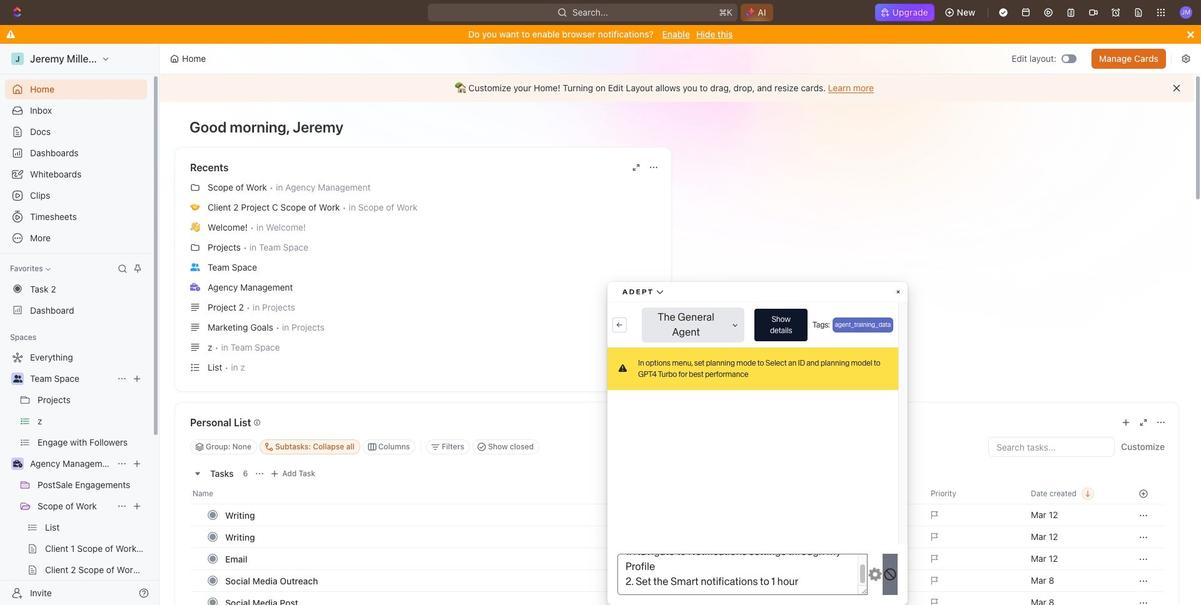 Task type: describe. For each thing, give the bounding box(es) containing it.
Search tasks... text field
[[990, 438, 1115, 457]]

business time image
[[190, 283, 200, 291]]

jeremy miller's workspace, , element
[[11, 53, 24, 65]]

user group image
[[190, 263, 200, 271]]



Task type: vqa. For each thing, say whether or not it's contained in the screenshot.
Wiki
no



Task type: locate. For each thing, give the bounding box(es) containing it.
user group image
[[13, 376, 22, 383]]

alert
[[160, 74, 1195, 102]]

tree
[[5, 348, 147, 606]]

sidebar navigation
[[0, 44, 162, 606]]

business time image
[[13, 461, 22, 468]]

tree inside sidebar navigation
[[5, 348, 147, 606]]



